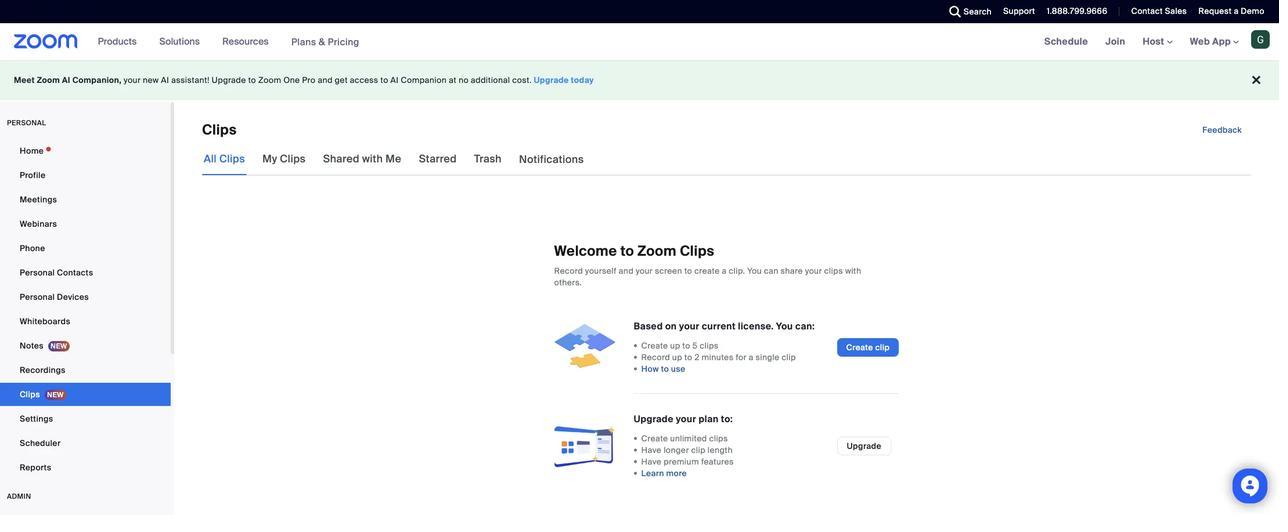 Task type: vqa. For each thing, say whether or not it's contained in the screenshot.
TABS OF MEETING tab list
no



Task type: locate. For each thing, give the bounding box(es) containing it.
2 horizontal spatial ai
[[391, 75, 399, 85]]

meet zoom ai companion, footer
[[0, 60, 1279, 100]]

me
[[386, 152, 401, 166]]

search
[[964, 6, 992, 17]]

feedback button
[[1193, 121, 1251, 139]]

notes
[[20, 341, 44, 351]]

you left can:
[[776, 321, 793, 333]]

web
[[1190, 35, 1210, 48]]

notes link
[[0, 334, 171, 358]]

personal devices link
[[0, 286, 171, 309]]

a left demo
[[1234, 6, 1239, 16]]

2
[[695, 353, 700, 363]]

personal for personal devices
[[20, 292, 55, 303]]

personal down phone at the left of the page
[[20, 268, 55, 278]]

1 horizontal spatial with
[[845, 266, 861, 276]]

0 horizontal spatial record
[[554, 266, 583, 276]]

plans & pricing link
[[291, 36, 359, 48], [291, 36, 359, 48]]

zoom
[[37, 75, 60, 85], [258, 75, 281, 85], [638, 242, 677, 260]]

clips up length
[[709, 434, 728, 444]]

have
[[641, 445, 662, 456], [641, 457, 662, 468]]

cost.
[[512, 75, 532, 85]]

1 vertical spatial clips
[[700, 341, 719, 351]]

plans & pricing
[[291, 36, 359, 48]]

tabs of clips tab list
[[202, 143, 586, 176]]

get
[[335, 75, 348, 85]]

scheduler link
[[0, 432, 171, 455]]

clips right share
[[824, 266, 843, 276]]

personal
[[7, 118, 46, 128]]

up up use
[[672, 353, 682, 363]]

0 horizontal spatial you
[[747, 266, 762, 276]]

create for upgrade your plan to:
[[641, 434, 668, 444]]

banner containing products
[[0, 23, 1279, 61]]

you inside welcome to zoom clips record yourself and your screen to create a clip. you can share your clips with others.
[[747, 266, 762, 276]]

1 horizontal spatial record
[[641, 353, 670, 363]]

5
[[693, 341, 698, 351]]

0 horizontal spatial and
[[318, 75, 333, 85]]

banner
[[0, 23, 1279, 61]]

have longer clip length
[[641, 445, 733, 456]]

1 vertical spatial record
[[641, 353, 670, 363]]

record up to 2 minutes for a single clip
[[641, 353, 796, 363]]

clips inside welcome to zoom clips record yourself and your screen to create a clip. you can share your clips with others.
[[680, 242, 714, 260]]

1 horizontal spatial a
[[749, 353, 754, 363]]

0 vertical spatial up
[[670, 341, 680, 351]]

0 vertical spatial record
[[554, 266, 583, 276]]

reports link
[[0, 456, 171, 480]]

plans
[[291, 36, 316, 48]]

host button
[[1143, 35, 1173, 48]]

1.888.799.9666 button
[[1038, 0, 1111, 23], [1047, 6, 1108, 16]]

learn more
[[641, 469, 687, 479]]

host
[[1143, 35, 1167, 48]]

1 horizontal spatial you
[[776, 321, 793, 333]]

license.
[[738, 321, 774, 333]]

1 have from the top
[[641, 445, 662, 456]]

unlimited
[[670, 434, 707, 444]]

clips right the 5
[[700, 341, 719, 351]]

0 vertical spatial with
[[362, 152, 383, 166]]

join
[[1106, 35, 1125, 48]]

additional
[[471, 75, 510, 85]]

others.
[[554, 278, 582, 288]]

have for have premium features
[[641, 457, 662, 468]]

1 vertical spatial with
[[845, 266, 861, 276]]

1 vertical spatial have
[[641, 457, 662, 468]]

profile picture image
[[1251, 30, 1270, 49]]

to left use
[[661, 364, 669, 375]]

ai left the 'companion'
[[391, 75, 399, 85]]

1 horizontal spatial and
[[619, 266, 634, 276]]

1 personal from the top
[[20, 268, 55, 278]]

zoom up the screen at the bottom right of page
[[638, 242, 677, 260]]

0 vertical spatial and
[[318, 75, 333, 85]]

length
[[708, 445, 733, 456]]

zoom left the one
[[258, 75, 281, 85]]

1.888.799.9666
[[1047, 6, 1108, 16]]

solutions button
[[159, 23, 205, 60]]

clips up "settings"
[[20, 390, 40, 400]]

create clip
[[846, 342, 890, 353]]

clips up create
[[680, 242, 714, 260]]

and left get
[[318, 75, 333, 85]]

1 vertical spatial personal
[[20, 292, 55, 303]]

ai
[[62, 75, 70, 85], [161, 75, 169, 85], [391, 75, 399, 85]]

for
[[736, 353, 747, 363]]

upgrade inside button
[[847, 441, 881, 452]]

zoom right meet
[[37, 75, 60, 85]]

product information navigation
[[89, 23, 368, 61]]

0 vertical spatial clips
[[824, 266, 843, 276]]

personal up whiteboards
[[20, 292, 55, 303]]

starred
[[419, 152, 457, 166]]

more
[[666, 469, 687, 479]]

shared
[[323, 152, 359, 166]]

2 horizontal spatial a
[[1234, 6, 1239, 16]]

meet zoom ai companion, your new ai assistant! upgrade to zoom one pro and get access to ai companion at no additional cost. upgrade today
[[14, 75, 594, 85]]

0 vertical spatial personal
[[20, 268, 55, 278]]

trash tab
[[472, 143, 503, 175]]

meetings navigation
[[1036, 23, 1279, 61]]

support
[[1003, 6, 1035, 16]]

and right yourself
[[619, 266, 634, 276]]

record up the others.
[[554, 266, 583, 276]]

plan
[[699, 414, 719, 426]]

my clips tab
[[261, 143, 307, 175]]

1 vertical spatial up
[[672, 353, 682, 363]]

clips
[[202, 121, 237, 139], [219, 152, 245, 166], [280, 152, 306, 166], [680, 242, 714, 260], [20, 390, 40, 400]]

all
[[204, 152, 217, 166]]

starred tab
[[417, 143, 458, 175]]

2 horizontal spatial clip
[[875, 342, 890, 353]]

create
[[641, 341, 668, 351], [846, 342, 873, 353], [641, 434, 668, 444]]

a right the for
[[749, 353, 754, 363]]

resources
[[222, 35, 269, 48]]

webinars link
[[0, 213, 171, 236]]

to right access
[[381, 75, 388, 85]]

2 horizontal spatial zoom
[[638, 242, 677, 260]]

you
[[747, 266, 762, 276], [776, 321, 793, 333]]

record inside welcome to zoom clips record yourself and your screen to create a clip. you can share your clips with others.
[[554, 266, 583, 276]]

meet
[[14, 75, 35, 85]]

ai left companion,
[[62, 75, 70, 85]]

whiteboards link
[[0, 310, 171, 333]]

to left the 5
[[682, 341, 690, 351]]

0 horizontal spatial ai
[[62, 75, 70, 85]]

up left the 5
[[670, 341, 680, 351]]

resources button
[[222, 23, 274, 60]]

one
[[283, 75, 300, 85]]

0 vertical spatial have
[[641, 445, 662, 456]]

personal for personal contacts
[[20, 268, 55, 278]]

up
[[670, 341, 680, 351], [672, 353, 682, 363]]

2 have from the top
[[641, 457, 662, 468]]

1 vertical spatial and
[[619, 266, 634, 276]]

2 personal from the top
[[20, 292, 55, 303]]

1 vertical spatial a
[[722, 266, 727, 276]]

a left clip.
[[722, 266, 727, 276]]

upgrade
[[212, 75, 246, 85], [534, 75, 569, 85], [634, 414, 674, 426], [847, 441, 881, 452]]

you left can at the bottom right of the page
[[747, 266, 762, 276]]

ai right new
[[161, 75, 169, 85]]

and inside meet zoom ai companion, footer
[[318, 75, 333, 85]]

have for have longer clip length
[[641, 445, 662, 456]]

admin
[[7, 492, 31, 502]]

how to use
[[641, 364, 686, 375]]

features
[[701, 457, 734, 468]]

clips
[[824, 266, 843, 276], [700, 341, 719, 351], [709, 434, 728, 444]]

your left new
[[124, 75, 141, 85]]

to left 2
[[685, 353, 692, 363]]

learn more button
[[641, 468, 687, 480]]

settings
[[20, 414, 53, 424]]

pricing
[[328, 36, 359, 48]]

schedule link
[[1036, 23, 1097, 60]]

search button
[[941, 0, 995, 23]]

0 horizontal spatial a
[[722, 266, 727, 276]]

to down resources dropdown button
[[248, 75, 256, 85]]

0 vertical spatial you
[[747, 266, 762, 276]]

1 horizontal spatial ai
[[161, 75, 169, 85]]

record up how
[[641, 353, 670, 363]]

assistant!
[[171, 75, 210, 85]]

a
[[1234, 6, 1239, 16], [722, 266, 727, 276], [749, 353, 754, 363]]

support link
[[995, 0, 1038, 23], [1003, 6, 1035, 16]]

to right welcome
[[621, 242, 634, 260]]

my
[[262, 152, 277, 166]]

clips right my
[[280, 152, 306, 166]]

0 horizontal spatial with
[[362, 152, 383, 166]]

contact sales link
[[1123, 0, 1190, 23], [1131, 6, 1187, 16]]

schedule
[[1044, 35, 1088, 48]]

demo
[[1241, 6, 1265, 16]]

0 vertical spatial a
[[1234, 6, 1239, 16]]



Task type: describe. For each thing, give the bounding box(es) containing it.
all clips tab
[[202, 143, 247, 175]]

scheduler
[[20, 438, 61, 449]]

app
[[1212, 35, 1231, 48]]

1 ai from the left
[[62, 75, 70, 85]]

home link
[[0, 139, 171, 163]]

meetings link
[[0, 188, 171, 211]]

web app
[[1190, 35, 1231, 48]]

contact sales
[[1131, 6, 1187, 16]]

current
[[702, 321, 736, 333]]

create for based on your current license. you can:
[[641, 341, 668, 351]]

0 horizontal spatial zoom
[[37, 75, 60, 85]]

products
[[98, 35, 137, 48]]

clips up all clips tab
[[202, 121, 237, 139]]

sales
[[1165, 6, 1187, 16]]

recordings link
[[0, 359, 171, 382]]

no
[[459, 75, 469, 85]]

2 vertical spatial clips
[[709, 434, 728, 444]]

home
[[20, 146, 44, 156]]

1 vertical spatial you
[[776, 321, 793, 333]]

clips right all
[[219, 152, 245, 166]]

zoom logo image
[[14, 34, 78, 49]]

your inside meet zoom ai companion, footer
[[124, 75, 141, 85]]

profile link
[[0, 164, 171, 187]]

join link
[[1097, 23, 1134, 60]]

clip.
[[729, 266, 745, 276]]

companion
[[401, 75, 447, 85]]

trash
[[474, 152, 502, 166]]

how to use button
[[641, 364, 686, 375]]

pro
[[302, 75, 316, 85]]

how
[[641, 364, 659, 375]]

devices
[[57, 292, 89, 303]]

have premium features
[[641, 457, 734, 468]]

1 horizontal spatial clip
[[782, 353, 796, 363]]

to left create
[[684, 266, 692, 276]]

contact
[[1131, 6, 1163, 16]]

1 horizontal spatial zoom
[[258, 75, 281, 85]]

longer
[[664, 445, 689, 456]]

profile
[[20, 170, 46, 181]]

access
[[350, 75, 378, 85]]

create unlimited clips
[[641, 434, 728, 444]]

welcome
[[554, 242, 617, 260]]

with inside welcome to zoom clips record yourself and your screen to create a clip. you can share your clips with others.
[[845, 266, 861, 276]]

phone
[[20, 243, 45, 254]]

a inside welcome to zoom clips record yourself and your screen to create a clip. you can share your clips with others.
[[722, 266, 727, 276]]

shared with me
[[323, 152, 401, 166]]

phone link
[[0, 237, 171, 260]]

new
[[143, 75, 159, 85]]

upgrade your plan to:
[[634, 414, 733, 426]]

your right share
[[805, 266, 822, 276]]

clip inside "button"
[[875, 342, 890, 353]]

today
[[571, 75, 594, 85]]

to inside button
[[661, 364, 669, 375]]

minutes
[[702, 353, 734, 363]]

webinars
[[20, 219, 57, 229]]

with inside shared with me tab
[[362, 152, 383, 166]]

create
[[694, 266, 720, 276]]

upgrade button
[[837, 437, 891, 456]]

solutions
[[159, 35, 200, 48]]

at
[[449, 75, 457, 85]]

notifications
[[519, 153, 584, 167]]

all clips
[[204, 152, 245, 166]]

personal contacts link
[[0, 261, 171, 285]]

create up to 5 clips
[[641, 341, 719, 351]]

personal menu menu
[[0, 139, 171, 481]]

3 ai from the left
[[391, 75, 399, 85]]

to:
[[721, 414, 733, 426]]

request a demo
[[1199, 6, 1265, 16]]

your up create unlimited clips
[[676, 414, 696, 426]]

web app button
[[1190, 35, 1239, 48]]

clips inside welcome to zoom clips record yourself and your screen to create a clip. you can share your clips with others.
[[824, 266, 843, 276]]

screen
[[655, 266, 682, 276]]

up for record
[[672, 353, 682, 363]]

create inside "button"
[[846, 342, 873, 353]]

share
[[781, 266, 803, 276]]

my clips
[[262, 152, 306, 166]]

shared with me tab
[[321, 143, 403, 175]]

personal devices
[[20, 292, 89, 303]]

your right on
[[679, 321, 700, 333]]

request
[[1199, 6, 1232, 16]]

settings link
[[0, 408, 171, 431]]

upgrade today link
[[534, 75, 594, 85]]

meetings
[[20, 195, 57, 205]]

based
[[634, 321, 663, 333]]

create clip button
[[837, 338, 899, 357]]

can:
[[795, 321, 815, 333]]

welcome to zoom clips record yourself and your screen to create a clip. you can share your clips with others.
[[554, 242, 861, 288]]

0 horizontal spatial clip
[[691, 445, 706, 456]]

whiteboards
[[20, 316, 70, 327]]

on
[[665, 321, 677, 333]]

based on your current license. you can:
[[634, 321, 815, 333]]

2 vertical spatial a
[[749, 353, 754, 363]]

up for create
[[670, 341, 680, 351]]

2 ai from the left
[[161, 75, 169, 85]]

use
[[671, 364, 686, 375]]

zoom inside welcome to zoom clips record yourself and your screen to create a clip. you can share your clips with others.
[[638, 242, 677, 260]]

yourself
[[585, 266, 617, 276]]

reports
[[20, 463, 51, 473]]

and inside welcome to zoom clips record yourself and your screen to create a clip. you can share your clips with others.
[[619, 266, 634, 276]]

your left the screen at the bottom right of page
[[636, 266, 653, 276]]

clips inside personal menu menu
[[20, 390, 40, 400]]

personal contacts
[[20, 268, 93, 278]]

contacts
[[57, 268, 93, 278]]



